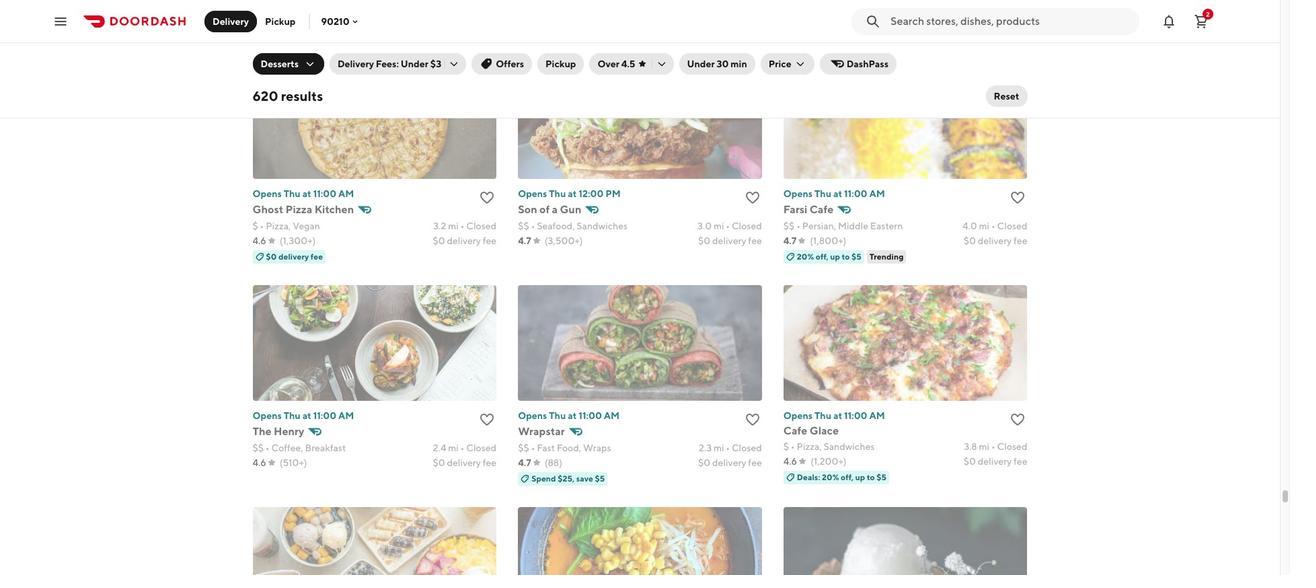 Task type: describe. For each thing, give the bounding box(es) containing it.
spend $25, save $5
[[531, 473, 605, 483]]

offers button
[[472, 53, 532, 75]]

$$ • seafood, sandwiches
[[518, 220, 628, 231]]

• right 4.0
[[991, 220, 995, 231]]

closed for son of a gun
[[732, 220, 762, 231]]

wraps
[[583, 442, 611, 453]]

dashpass
[[847, 59, 889, 69]]

click to add this store to your saved list image up 2.3 mi • closed
[[744, 411, 761, 428]]

the
[[253, 425, 272, 438]]

$​0 delivery fee for farsi cafe
[[964, 235, 1027, 246]]

$​0 delivery fee for ghost pizza kitchen
[[433, 235, 497, 246]]

henry
[[274, 425, 304, 438]]

fast
[[537, 442, 555, 453]]

3 items, open order cart image
[[1193, 13, 1209, 29]]

opens for farsi
[[783, 188, 813, 199]]

$$ • persian, middle eastern
[[783, 220, 903, 231]]

2 vertical spatial up
[[855, 472, 865, 482]]

persian,
[[802, 220, 836, 231]]

fee for 2.4 mi • closed
[[483, 457, 497, 468]]

delivery for 3.2 mi • closed
[[447, 235, 481, 246]]

am inside opens thu at 11:00 am cafe glace
[[869, 410, 885, 421]]

kitchen
[[315, 203, 354, 216]]

pizza, for (1,200+)
[[797, 441, 822, 452]]

2
[[1206, 10, 1210, 18]]

fee for 3.0 mi • closed
[[748, 235, 762, 246]]

pickup for bottommost pickup button
[[546, 59, 576, 69]]

results
[[281, 88, 323, 104]]

(510+)
[[280, 457, 307, 468]]

pm
[[606, 188, 621, 199]]

closed for farsi cafe
[[997, 220, 1027, 231]]

4.0 mi • closed
[[963, 220, 1027, 231]]

vegan
[[293, 220, 320, 231]]

closed right 3.8
[[997, 441, 1027, 452]]

thu up wrapstar
[[549, 410, 566, 421]]

12:00
[[579, 188, 604, 199]]

$25,
[[558, 473, 575, 483]]

of
[[539, 203, 550, 216]]

90210
[[321, 16, 350, 27]]

son
[[518, 203, 537, 216]]

$$ • fast food, wraps
[[518, 442, 611, 453]]

over
[[598, 59, 619, 69]]

dashpass button
[[820, 53, 897, 75]]

$ • pizza, vegan
[[253, 220, 320, 231]]

trending
[[870, 251, 904, 261]]

closed for the henry
[[466, 442, 497, 453]]

opens thu at 11:00 am for pizza
[[253, 188, 354, 199]]

save for $25,
[[576, 473, 593, 483]]

eastern
[[870, 220, 903, 231]]

reset button
[[986, 85, 1027, 107]]

opens thu at 11:00 am for henry
[[253, 410, 354, 421]]

am up wraps
[[604, 410, 620, 421]]

price
[[769, 59, 791, 69]]

Store search: begin typing to search for stores available on DoorDash text field
[[891, 14, 1131, 29]]

• right "3.2"
[[460, 220, 464, 231]]

click to add this store to your saved list image up 3.8 mi • closed
[[1010, 411, 1026, 428]]

desserts
[[261, 59, 299, 69]]

11:00 up wraps
[[579, 410, 602, 421]]

to for 15% off, up to $5
[[309, 29, 317, 39]]

(1,200+)
[[811, 456, 847, 467]]

$​0 for farsi cafe
[[964, 235, 976, 246]]

opens thu at 12:00 pm
[[518, 188, 621, 199]]

0 vertical spatial pickup button
[[257, 10, 304, 32]]

mi for wrapstar
[[714, 442, 724, 453]]

30
[[717, 59, 729, 69]]

at for cafe
[[833, 188, 842, 199]]

click to add this store to your saved list image for henry
[[479, 411, 495, 428]]

opens up wrapstar
[[518, 410, 547, 421]]

min
[[731, 59, 747, 69]]

620 results
[[253, 88, 323, 104]]

opens thu at 11:00 am for cafe
[[783, 188, 885, 199]]

opens thu at 11:00 am up wrapstar
[[518, 410, 620, 421]]

0 vertical spatial 20%
[[797, 251, 814, 261]]

$​0 delivery fee for wrapstar
[[698, 457, 762, 468]]

thu for of
[[549, 188, 566, 199]]

4.0
[[963, 220, 977, 231]]

4.7 left (1,100+)
[[253, 13, 266, 24]]

1 vertical spatial pickup button
[[537, 53, 584, 75]]

$ for $ • pizza, sandwiches
[[783, 441, 789, 452]]

under 30 min
[[687, 59, 747, 69]]

$ • pizza, sandwiches
[[783, 441, 875, 452]]

• down son
[[531, 220, 535, 231]]

$ for $ • pizza, vegan
[[253, 220, 258, 231]]

at for of
[[568, 188, 577, 199]]

reset
[[994, 91, 1019, 102]]

3.8 mi • closed
[[964, 441, 1027, 452]]

90210 button
[[321, 16, 360, 27]]

delivery for 4.0 mi • closed
[[978, 235, 1012, 246]]

spend for spend $35, save $5
[[797, 29, 821, 39]]

the henry
[[253, 425, 304, 438]]

(1,100+)
[[279, 13, 313, 24]]

(3,500+)
[[545, 235, 583, 246]]

cafe inside opens thu at 11:00 am cafe glace
[[783, 424, 807, 437]]

fee for 4.0 mi • closed
[[1014, 235, 1027, 246]]

breakfast
[[305, 442, 346, 453]]

$$ for farsi
[[783, 220, 795, 231]]

$​0 for wrapstar
[[698, 457, 710, 468]]

delivery button
[[204, 10, 257, 32]]

$35,
[[823, 29, 840, 39]]

$3
[[430, 59, 441, 69]]

farsi
[[783, 203, 807, 216]]

4.7 for wrapstar
[[518, 457, 531, 468]]

$​0 for the henry
[[433, 457, 445, 468]]

pickup for the topmost pickup button
[[265, 16, 296, 27]]

middle
[[838, 220, 868, 231]]

deals: 20% off, up to $5
[[797, 472, 887, 482]]

fees:
[[376, 59, 399, 69]]

$0 delivery fee
[[266, 251, 323, 261]]

open menu image
[[52, 13, 69, 29]]

spend for spend $25, save $5
[[531, 473, 556, 483]]

mi for ghost pizza kitchen
[[448, 220, 459, 231]]

4.7 for farsi cafe
[[783, 235, 797, 246]]

2 button
[[1188, 8, 1215, 35]]

am for pizza
[[338, 188, 354, 199]]

thu for henry
[[284, 410, 301, 421]]

11:00 for cafe
[[844, 188, 867, 199]]

up for 20%
[[830, 251, 840, 261]]

delivery for delivery
[[213, 16, 249, 27]]

delivery fees: under $3
[[338, 59, 441, 69]]

delivery for 2.4 mi • closed
[[447, 457, 481, 468]]

closed for wrapstar
[[732, 442, 762, 453]]

$$ • coffee, breakfast
[[253, 442, 346, 453]]

2.3 mi • closed
[[699, 442, 762, 453]]

$$ left fast
[[518, 442, 529, 453]]

thu inside opens thu at 11:00 am cafe glace
[[815, 410, 831, 421]]

thu for pizza
[[284, 188, 301, 199]]

• left fast
[[531, 442, 535, 453]]

2.4
[[433, 442, 446, 453]]

up for 15%
[[297, 29, 307, 39]]

under 30 min button
[[679, 53, 755, 75]]

3.2
[[433, 220, 446, 231]]

ghost pizza kitchen
[[253, 203, 354, 216]]

3.0 mi • closed
[[697, 220, 762, 231]]



Task type: vqa. For each thing, say whether or not it's contained in the screenshot.
$ to the bottom
yes



Task type: locate. For each thing, give the bounding box(es) containing it.
coffee,
[[271, 442, 303, 453]]

at up henry
[[302, 410, 311, 421]]

1 vertical spatial 20%
[[822, 472, 839, 482]]

2 under from the left
[[687, 59, 715, 69]]

save right $35,
[[842, 29, 859, 39]]

up
[[297, 29, 307, 39], [830, 251, 840, 261], [855, 472, 865, 482]]

off, down the (1,200+)
[[841, 472, 853, 482]]

20% off, up to $5
[[797, 251, 861, 261]]

0 vertical spatial $
[[253, 220, 258, 231]]

opens up ghost
[[253, 188, 282, 199]]

0 vertical spatial sandwiches
[[577, 220, 628, 231]]

1 horizontal spatial up
[[830, 251, 840, 261]]

2 vertical spatial to
[[867, 472, 875, 482]]

desserts button
[[253, 53, 324, 75]]

$​0 delivery fee for the henry
[[433, 457, 497, 468]]

1 horizontal spatial $
[[783, 441, 789, 452]]

mi
[[448, 220, 459, 231], [714, 220, 724, 231], [979, 220, 990, 231], [979, 441, 990, 452], [448, 442, 459, 453], [714, 442, 724, 453]]

delivery for 3.0 mi • closed
[[712, 235, 746, 246]]

at
[[302, 188, 311, 199], [568, 188, 577, 199], [833, 188, 842, 199], [302, 410, 311, 421], [568, 410, 577, 421], [833, 410, 842, 421]]

thu up pizza
[[284, 188, 301, 199]]

sandwiches for (3,500+)
[[577, 220, 628, 231]]

spend down the (88)
[[531, 473, 556, 483]]

0 vertical spatial spend
[[797, 29, 821, 39]]

save
[[842, 29, 859, 39], [576, 473, 593, 483]]

closed right 3.0
[[732, 220, 762, 231]]

20% down (1,800+)
[[797, 251, 814, 261]]

4.7 for son of a gun
[[518, 235, 531, 246]]

click to add this store to your saved list image up 2.4 mi • closed
[[479, 411, 495, 428]]

0 vertical spatial up
[[297, 29, 307, 39]]

click to add this store to your saved list image for of
[[744, 189, 761, 206]]

delivery inside button
[[213, 16, 249, 27]]

1 vertical spatial delivery
[[338, 59, 374, 69]]

off, right 15% at the left
[[283, 29, 295, 39]]

opens thu at 11:00 am up henry
[[253, 410, 354, 421]]

a
[[552, 203, 558, 216]]

4.7 left the (88)
[[518, 457, 531, 468]]

delivery for 3.8 mi • closed
[[978, 456, 1012, 467]]

cafe left glace
[[783, 424, 807, 437]]

4.6 for the henry
[[253, 457, 266, 468]]

thu up farsi cafe
[[815, 188, 831, 199]]

4.7 down farsi
[[783, 235, 797, 246]]

delivery left fees:
[[338, 59, 374, 69]]

am up breakfast
[[338, 410, 354, 421]]

fee for 3.8 mi • closed
[[1014, 456, 1027, 467]]

click to add this store to your saved list image up 3.2 mi • closed
[[479, 189, 495, 206]]

• down the
[[266, 442, 270, 453]]

closed
[[466, 220, 497, 231], [732, 220, 762, 231], [997, 220, 1027, 231], [997, 441, 1027, 452], [466, 442, 497, 453], [732, 442, 762, 453]]

0 horizontal spatial pickup button
[[257, 10, 304, 32]]

4.7 down son
[[518, 235, 531, 246]]

closed right "3.2"
[[466, 220, 497, 231]]

0 vertical spatial pickup
[[265, 16, 296, 27]]

pizza, for (1,300+)
[[266, 220, 291, 231]]

delivery for 2.3 mi • closed
[[712, 457, 746, 468]]

opens thu at 11:00 am up farsi cafe
[[783, 188, 885, 199]]

0 horizontal spatial under
[[401, 59, 428, 69]]

1 horizontal spatial to
[[842, 251, 850, 261]]

fee for 2.3 mi • closed
[[748, 457, 762, 468]]

under
[[401, 59, 428, 69], [687, 59, 715, 69]]

food,
[[557, 442, 581, 453]]

farsi cafe
[[783, 203, 834, 216]]

1 horizontal spatial pickup
[[546, 59, 576, 69]]

0 horizontal spatial $
[[253, 220, 258, 231]]

opens thu at 11:00 am cafe glace
[[783, 410, 885, 437]]

fee for 3.2 mi • closed
[[483, 235, 497, 246]]

2 horizontal spatial up
[[855, 472, 865, 482]]

2.4 mi • closed
[[433, 442, 497, 453]]

3.2 mi • closed
[[433, 220, 497, 231]]

delivery
[[978, 13, 1012, 24], [447, 235, 481, 246], [712, 235, 746, 246], [978, 235, 1012, 246], [278, 251, 309, 261], [978, 456, 1012, 467], [447, 457, 481, 468], [712, 457, 746, 468]]

4.6 up "$0" on the top
[[253, 235, 266, 246]]

am up the $ • pizza, sandwiches
[[869, 410, 885, 421]]

off,
[[283, 29, 295, 39], [816, 251, 828, 261], [841, 472, 853, 482]]

up down the $ • pizza, sandwiches
[[855, 472, 865, 482]]

3.8
[[964, 441, 977, 452]]

4.6
[[253, 235, 266, 246], [783, 456, 797, 467], [253, 457, 266, 468]]

11:00 for henry
[[313, 410, 336, 421]]

4.6 for ghost pizza kitchen
[[253, 235, 266, 246]]

at up gun
[[568, 188, 577, 199]]

$0
[[266, 251, 277, 261]]

0 horizontal spatial save
[[576, 473, 593, 483]]

$$
[[518, 220, 529, 231], [783, 220, 795, 231], [253, 442, 264, 453], [518, 442, 529, 453]]

at for henry
[[302, 410, 311, 421]]

1 horizontal spatial cafe
[[810, 203, 834, 216]]

0 horizontal spatial sandwiches
[[577, 220, 628, 231]]

15%
[[266, 29, 281, 39]]

at up the $$ • persian, middle eastern
[[833, 188, 842, 199]]

mi right 4.0
[[979, 220, 990, 231]]

11:00 inside opens thu at 11:00 am cafe glace
[[844, 410, 867, 421]]

cafe up persian,
[[810, 203, 834, 216]]

sandwiches
[[577, 220, 628, 231], [824, 441, 875, 452]]

1 horizontal spatial delivery
[[338, 59, 374, 69]]

opens up son
[[518, 188, 547, 199]]

under left the $3
[[401, 59, 428, 69]]

off, for 15%
[[283, 29, 295, 39]]

over 4.5 button
[[590, 53, 674, 75]]

$​0 for ghost pizza kitchen
[[433, 235, 445, 246]]

spend left $35,
[[797, 29, 821, 39]]

0 vertical spatial delivery
[[213, 16, 249, 27]]

0 vertical spatial off,
[[283, 29, 295, 39]]

1 horizontal spatial pickup button
[[537, 53, 584, 75]]

pickup button up desserts
[[257, 10, 304, 32]]

$$ down son
[[518, 220, 529, 231]]

2 vertical spatial off,
[[841, 472, 853, 482]]

over 4.5
[[598, 59, 635, 69]]

4.7
[[253, 13, 266, 24], [518, 235, 531, 246], [783, 235, 797, 246], [518, 457, 531, 468]]

$​0 delivery fee
[[964, 13, 1027, 24], [433, 235, 497, 246], [698, 235, 762, 246], [964, 235, 1027, 246], [964, 456, 1027, 467], [433, 457, 497, 468], [698, 457, 762, 468]]

pizza
[[286, 203, 312, 216]]

at up glace
[[833, 410, 842, 421]]

thu for cafe
[[815, 188, 831, 199]]

$$ down the
[[253, 442, 264, 453]]

glace
[[810, 424, 839, 437]]

$ down opens thu at 11:00 am cafe glace
[[783, 441, 789, 452]]

click to add this store to your saved list image for pizza
[[479, 189, 495, 206]]

1 vertical spatial to
[[842, 251, 850, 261]]

1 vertical spatial $
[[783, 441, 789, 452]]

1 horizontal spatial pizza,
[[797, 441, 822, 452]]

1 vertical spatial spend
[[531, 473, 556, 483]]

notification bell image
[[1161, 13, 1177, 29]]

pizza, down glace
[[797, 441, 822, 452]]

delivery for delivery fees: under $3
[[338, 59, 374, 69]]

wrapstar
[[518, 425, 565, 438]]

offers
[[496, 59, 524, 69]]

at up ghost pizza kitchen
[[302, 188, 311, 199]]

opens thu at 11:00 am
[[253, 188, 354, 199], [783, 188, 885, 199], [253, 410, 354, 421], [518, 410, 620, 421]]

save for $35,
[[842, 29, 859, 39]]

closed down click to add this store to your saved list icon
[[997, 220, 1027, 231]]

opens up the
[[253, 410, 282, 421]]

son of a gun
[[518, 203, 581, 216]]

pickup left over
[[546, 59, 576, 69]]

mi right "2.4"
[[448, 442, 459, 453]]

11:00 up the $ • pizza, sandwiches
[[844, 410, 867, 421]]

click to add this store to your saved list image up 3.0 mi • closed on the right
[[744, 189, 761, 206]]

to down (1,100+)
[[309, 29, 317, 39]]

0 horizontal spatial 20%
[[797, 251, 814, 261]]

sandwiches for (1,200+)
[[824, 441, 875, 452]]

$$ for the
[[253, 442, 264, 453]]

1 horizontal spatial spend
[[797, 29, 821, 39]]

click to add this store to your saved list image
[[479, 189, 495, 206], [744, 189, 761, 206], [479, 411, 495, 428], [744, 411, 761, 428], [1010, 411, 1026, 428]]

ghost
[[253, 203, 283, 216]]

11:00
[[313, 188, 336, 199], [844, 188, 867, 199], [313, 410, 336, 421], [579, 410, 602, 421], [844, 410, 867, 421]]

to for 20% off, up to $5
[[842, 251, 850, 261]]

0 horizontal spatial pickup
[[265, 16, 296, 27]]

under left 30
[[687, 59, 715, 69]]

11:00 for pizza
[[313, 188, 336, 199]]

cafe
[[810, 203, 834, 216], [783, 424, 807, 437]]

• down opens thu at 11:00 am cafe glace
[[791, 441, 795, 452]]

1 vertical spatial up
[[830, 251, 840, 261]]

seafood,
[[537, 220, 575, 231]]

1 horizontal spatial sandwiches
[[824, 441, 875, 452]]

• down farsi
[[796, 220, 800, 231]]

opens up farsi
[[783, 188, 813, 199]]

delivery left (1,100+)
[[213, 16, 249, 27]]

$$ for son
[[518, 220, 529, 231]]

mi right 3.0
[[714, 220, 724, 231]]

sandwiches down pm on the top left of page
[[577, 220, 628, 231]]

am for cafe
[[869, 188, 885, 199]]

1 vertical spatial pizza,
[[797, 441, 822, 452]]

pickup button
[[257, 10, 304, 32], [537, 53, 584, 75]]

$$ down farsi
[[783, 220, 795, 231]]

spend $35, save $5
[[797, 29, 870, 39]]

thu up glace
[[815, 410, 831, 421]]

off, for 20%
[[816, 251, 828, 261]]

0 horizontal spatial to
[[309, 29, 317, 39]]

• right 3.0
[[726, 220, 730, 231]]

0 vertical spatial to
[[309, 29, 317, 39]]

11:00 up kitchen on the top of the page
[[313, 188, 336, 199]]

0 horizontal spatial up
[[297, 29, 307, 39]]

off, down (1,800+)
[[816, 251, 828, 261]]

$ down ghost
[[253, 220, 258, 231]]

delivery
[[213, 16, 249, 27], [338, 59, 374, 69]]

pizza, down ghost
[[266, 220, 291, 231]]

price button
[[761, 53, 814, 75]]

(1,800+)
[[810, 235, 846, 246]]

11:00 up middle
[[844, 188, 867, 199]]

save right $25,
[[576, 473, 593, 483]]

thu up a
[[549, 188, 566, 199]]

$​0 for son of a gun
[[698, 235, 710, 246]]

2.3
[[699, 442, 712, 453]]

1 horizontal spatial off,
[[816, 251, 828, 261]]

1 vertical spatial pickup
[[546, 59, 576, 69]]

mi for son of a gun
[[714, 220, 724, 231]]

620
[[253, 88, 278, 104]]

mi for the henry
[[448, 442, 459, 453]]

closed for ghost pizza kitchen
[[466, 220, 497, 231]]

1 vertical spatial cafe
[[783, 424, 807, 437]]

4.6 down the
[[253, 457, 266, 468]]

opens up glace
[[783, 410, 813, 421]]

0 vertical spatial cafe
[[810, 203, 834, 216]]

2 horizontal spatial to
[[867, 472, 875, 482]]

•
[[260, 220, 264, 231], [460, 220, 464, 231], [531, 220, 535, 231], [726, 220, 730, 231], [796, 220, 800, 231], [991, 220, 995, 231], [791, 441, 795, 452], [991, 441, 995, 452], [266, 442, 270, 453], [460, 442, 464, 453], [531, 442, 535, 453], [726, 442, 730, 453]]

pickup up 15% at the left
[[265, 16, 296, 27]]

0 horizontal spatial pizza,
[[266, 220, 291, 231]]

mi right 3.8
[[979, 441, 990, 452]]

1 vertical spatial off,
[[816, 251, 828, 261]]

am for henry
[[338, 410, 354, 421]]

up down (1,800+)
[[830, 251, 840, 261]]

pizza,
[[266, 220, 291, 231], [797, 441, 822, 452]]

sandwiches up the (1,200+)
[[824, 441, 875, 452]]

0 horizontal spatial delivery
[[213, 16, 249, 27]]

closed right 2.3
[[732, 442, 762, 453]]

click to add this store to your saved list image
[[1010, 189, 1026, 206]]

closed right "2.4"
[[466, 442, 497, 453]]

opens
[[253, 188, 282, 199], [518, 188, 547, 199], [783, 188, 813, 199], [253, 410, 282, 421], [518, 410, 547, 421], [783, 410, 813, 421]]

0 horizontal spatial spend
[[531, 473, 556, 483]]

to
[[309, 29, 317, 39], [842, 251, 850, 261], [867, 472, 875, 482]]

1 under from the left
[[401, 59, 428, 69]]

15% off, up to $5
[[266, 29, 328, 39]]

fee
[[1014, 13, 1027, 24], [483, 235, 497, 246], [748, 235, 762, 246], [1014, 235, 1027, 246], [311, 251, 323, 261], [1014, 456, 1027, 467], [483, 457, 497, 468], [748, 457, 762, 468]]

0 vertical spatial pizza,
[[266, 220, 291, 231]]

2 horizontal spatial off,
[[841, 472, 853, 482]]

4.5
[[621, 59, 635, 69]]

at inside opens thu at 11:00 am cafe glace
[[833, 410, 842, 421]]

mi right 2.3
[[714, 442, 724, 453]]

1 horizontal spatial 20%
[[822, 472, 839, 482]]

mi for farsi cafe
[[979, 220, 990, 231]]

(1,300+)
[[280, 235, 316, 246]]

deals:
[[797, 472, 820, 482]]

1 horizontal spatial under
[[687, 59, 715, 69]]

to down (1,800+)
[[842, 251, 850, 261]]

11:00 up breakfast
[[313, 410, 336, 421]]

opens for the
[[253, 410, 282, 421]]

• right "2.4"
[[460, 442, 464, 453]]

20% down the (1,200+)
[[822, 472, 839, 482]]

at for pizza
[[302, 188, 311, 199]]

• right 3.8
[[991, 441, 995, 452]]

1 vertical spatial save
[[576, 473, 593, 483]]

0 horizontal spatial off,
[[283, 29, 295, 39]]

am up kitchen on the top of the page
[[338, 188, 354, 199]]

0 horizontal spatial cafe
[[783, 424, 807, 437]]

20%
[[797, 251, 814, 261], [822, 472, 839, 482]]

1 vertical spatial sandwiches
[[824, 441, 875, 452]]

opens for ghost
[[253, 188, 282, 199]]

3.0
[[697, 220, 712, 231]]

to down the $ • pizza, sandwiches
[[867, 472, 875, 482]]

opens for son
[[518, 188, 547, 199]]

thu up henry
[[284, 410, 301, 421]]

$​0 delivery fee for son of a gun
[[698, 235, 762, 246]]

gun
[[560, 203, 581, 216]]

mi right "3.2"
[[448, 220, 459, 231]]

0 vertical spatial save
[[842, 29, 859, 39]]

• down ghost
[[260, 220, 264, 231]]

opens inside opens thu at 11:00 am cafe glace
[[783, 410, 813, 421]]

opens thu at 11:00 am up ghost pizza kitchen
[[253, 188, 354, 199]]

1 horizontal spatial save
[[842, 29, 859, 39]]

at up food,
[[568, 410, 577, 421]]

under inside under 30 min button
[[687, 59, 715, 69]]

• right 2.3
[[726, 442, 730, 453]]

(88)
[[545, 457, 562, 468]]

4.6 up the deals:
[[783, 456, 797, 467]]

pickup button left over
[[537, 53, 584, 75]]



